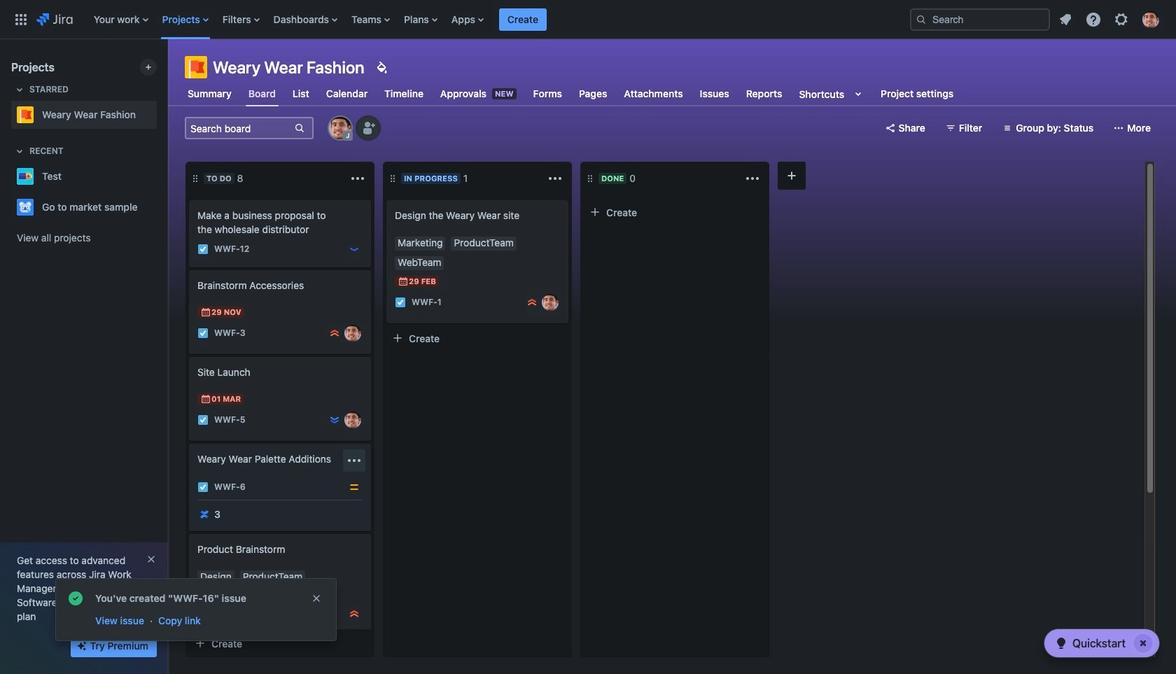 Task type: vqa. For each thing, say whether or not it's contained in the screenshot.
the bottom Task image
yes



Task type: describe. For each thing, give the bounding box(es) containing it.
3 create image from the top
[[181, 434, 198, 451]]

0 horizontal spatial list
[[87, 0, 899, 39]]

add people image
[[360, 120, 377, 137]]

set project background image
[[373, 59, 390, 76]]

james peterson image
[[345, 412, 361, 429]]

close premium upgrade banner image
[[146, 554, 157, 565]]

james peterson image for highest image
[[542, 294, 559, 311]]

2 column actions menu image from the left
[[547, 170, 564, 187]]

medium image
[[349, 482, 360, 493]]

appswitcher icon image
[[13, 11, 29, 28]]

Search board text field
[[186, 118, 293, 138]]

notifications image
[[1058, 11, 1075, 28]]

settings image
[[1114, 11, 1131, 28]]

lowest image
[[329, 415, 340, 426]]

create image for due date: 15 december 2023 image
[[181, 525, 198, 541]]

due date: 29 february 2024 image
[[398, 276, 409, 287]]

dismiss quickstart image
[[1133, 633, 1155, 655]]

success image
[[67, 590, 84, 607]]

due date: 15 december 2023 image
[[200, 590, 212, 602]]

remove from starred image
[[153, 106, 170, 123]]

highest image
[[527, 297, 538, 308]]

your profile and settings image
[[1143, 11, 1160, 28]]

add to starred image
[[153, 168, 170, 185]]



Task type: locate. For each thing, give the bounding box(es) containing it.
create image for lowest icon
[[181, 347, 198, 364]]

collapse starred projects image
[[11, 81, 28, 98]]

1 horizontal spatial list
[[1053, 7, 1168, 32]]

None search field
[[911, 8, 1051, 30]]

list
[[87, 0, 899, 39], [1053, 7, 1168, 32]]

due date: 15 december 2023 image
[[200, 590, 212, 602]]

1 create image from the top
[[181, 261, 198, 277]]

1 vertical spatial highest image
[[349, 609, 360, 620]]

due date: 29 november 2023 image
[[200, 307, 212, 318]]

Search field
[[911, 8, 1051, 30]]

collapse recent projects image
[[11, 143, 28, 160]]

list item
[[499, 0, 547, 39]]

sidebar navigation image
[[153, 56, 184, 84]]

0 vertical spatial james peterson image
[[542, 294, 559, 311]]

add to starred image
[[153, 199, 170, 216]]

column actions menu image
[[745, 170, 761, 187]]

primary element
[[8, 0, 899, 39]]

create project image
[[143, 62, 154, 73]]

highest image
[[329, 328, 340, 339], [349, 609, 360, 620]]

card actions menu image
[[346, 452, 363, 469]]

alert
[[56, 579, 336, 641]]

1 vertical spatial create image
[[181, 347, 198, 364]]

check image
[[1053, 635, 1070, 652]]

1 horizontal spatial column actions menu image
[[547, 170, 564, 187]]

0 vertical spatial highest image
[[329, 328, 340, 339]]

0 horizontal spatial column actions menu image
[[350, 170, 366, 187]]

jira image
[[36, 11, 73, 28], [36, 11, 73, 28]]

confluence image
[[199, 509, 210, 520]]

james peterson image for left highest icon
[[345, 325, 361, 342]]

search image
[[916, 14, 927, 25]]

due date: 29 february 2024 image
[[398, 276, 409, 287]]

0 horizontal spatial highest image
[[329, 328, 340, 339]]

column actions menu image
[[350, 170, 366, 187], [547, 170, 564, 187]]

james peterson image
[[542, 294, 559, 311], [345, 325, 361, 342]]

1 horizontal spatial highest image
[[349, 609, 360, 620]]

1 column actions menu image from the left
[[350, 170, 366, 187]]

dismiss image
[[311, 593, 322, 604]]

due date: 01 march 2024 image
[[200, 394, 212, 405], [200, 394, 212, 405]]

0 horizontal spatial james peterson image
[[345, 325, 361, 342]]

2 vertical spatial create image
[[181, 434, 198, 451]]

1 vertical spatial james peterson image
[[345, 325, 361, 342]]

create image for left highest icon
[[181, 261, 198, 277]]

task image
[[198, 244, 209, 255], [395, 297, 406, 308], [198, 328, 209, 339], [198, 415, 209, 426], [198, 482, 209, 493], [198, 609, 209, 620]]

create image
[[181, 261, 198, 277], [181, 347, 198, 364], [181, 434, 198, 451]]

confluence image
[[199, 509, 210, 520]]

show subtasks image
[[232, 628, 249, 645]]

tab list
[[177, 81, 965, 106]]

help image
[[1086, 11, 1103, 28]]

2 create image from the top
[[181, 347, 198, 364]]

create column image
[[784, 167, 801, 184]]

create image for due date: 29 february 2024 image
[[378, 191, 395, 207]]

0 vertical spatial create image
[[181, 261, 198, 277]]

create image
[[181, 191, 198, 207], [378, 191, 395, 207], [181, 525, 198, 541]]

1 horizontal spatial james peterson image
[[542, 294, 559, 311]]

banner
[[0, 0, 1177, 39]]

due date: 29 november 2023 image
[[200, 307, 212, 318]]

low image
[[349, 244, 360, 255]]



